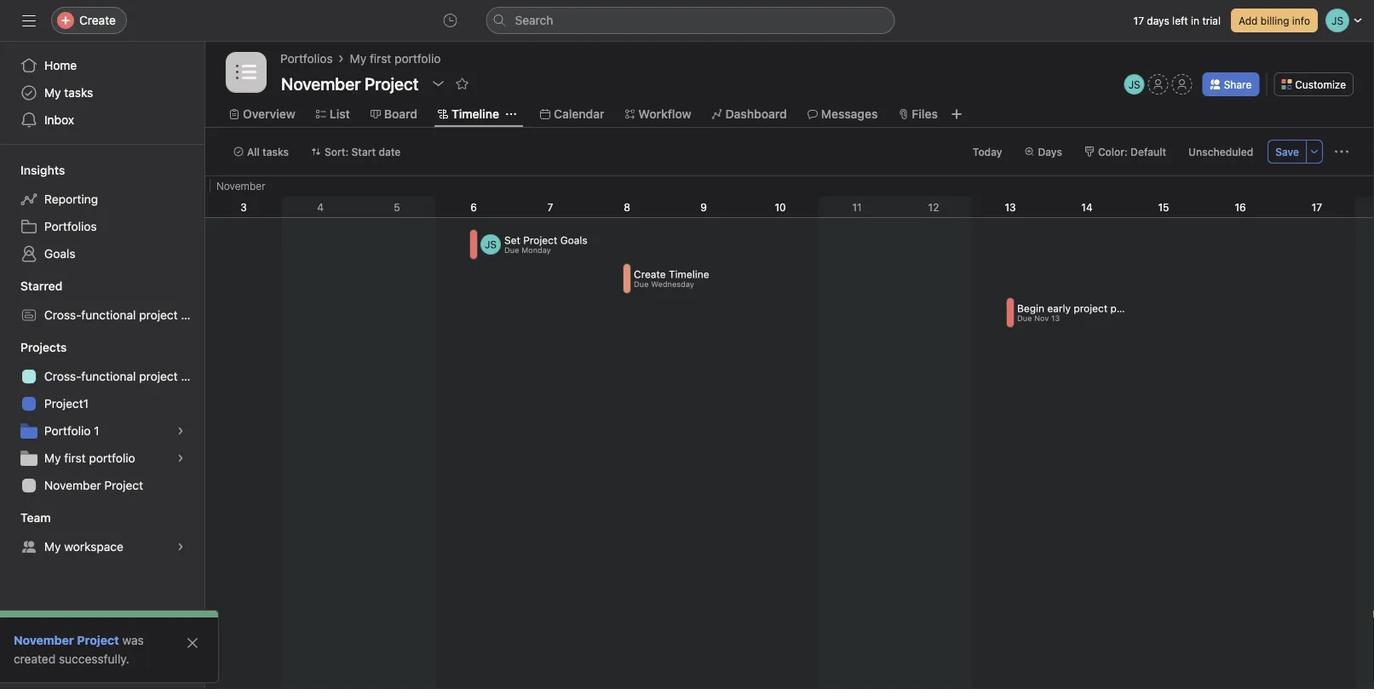 Task type: vqa. For each thing, say whether or not it's contained in the screenshot.
would
no



Task type: locate. For each thing, give the bounding box(es) containing it.
2 horizontal spatial goals
[[561, 234, 588, 246]]

wednesday
[[651, 280, 694, 289]]

portfolio down portfolio 1 link
[[89, 451, 135, 465]]

starred element
[[0, 271, 205, 332]]

13 inside the begin early project phases due nov 13
[[1052, 314, 1060, 323]]

goals for set project goals
[[474, 257, 501, 268]]

1 vertical spatial portfolio
[[89, 451, 135, 465]]

0 horizontal spatial js
[[485, 239, 497, 251]]

was
[[122, 634, 144, 648]]

timeline left wednesday
[[603, 279, 644, 291]]

team button
[[0, 510, 51, 527]]

november project link up 'teams' element at the left of the page
[[10, 472, 194, 499]]

my for my tasks link
[[44, 86, 61, 100]]

2 horizontal spatial due
[[1018, 314, 1032, 323]]

my for my workspace link
[[44, 540, 61, 554]]

None text field
[[277, 68, 423, 99]]

november project up 'teams' element at the left of the page
[[44, 479, 143, 493]]

0 vertical spatial due
[[505, 246, 519, 255]]

cross-functional project plan inside starred element
[[44, 308, 204, 322]]

save button
[[1268, 140, 1307, 164]]

insights button
[[0, 162, 65, 179]]

1 vertical spatial portfolios
[[44, 219, 97, 234]]

add tab image
[[950, 107, 964, 121]]

1 horizontal spatial portfolio
[[395, 52, 441, 66]]

set inside set project goals
[[474, 233, 490, 245]]

timeline down add to starred 'image'
[[452, 107, 499, 121]]

13 down today button on the top right
[[1005, 201, 1016, 213]]

days button
[[1017, 140, 1070, 164]]

dashboard
[[726, 107, 787, 121]]

create inside dropdown button
[[79, 13, 116, 27]]

1 vertical spatial due
[[634, 280, 649, 289]]

goals link
[[10, 240, 194, 268]]

1 vertical spatial 17
[[1312, 201, 1323, 213]]

november project link up invite
[[14, 634, 119, 648]]

cross-functional project plan down goals link at left
[[44, 308, 204, 322]]

functional inside projects 'element'
[[81, 369, 136, 383]]

1 vertical spatial november project
[[14, 634, 119, 648]]

js left the monday
[[485, 239, 497, 251]]

17
[[1134, 14, 1144, 26], [1312, 201, 1323, 213]]

project up 'teams' element at the left of the page
[[104, 479, 143, 493]]

1 horizontal spatial due
[[634, 280, 649, 289]]

0 vertical spatial november project link
[[10, 472, 194, 499]]

my up 'list'
[[350, 52, 367, 66]]

set for set project goals
[[474, 233, 490, 245]]

js up color: default
[[1129, 78, 1141, 90]]

portfolios link down reporting
[[10, 213, 194, 240]]

today
[[973, 146, 1003, 158]]

cross-
[[44, 308, 81, 322], [44, 369, 81, 383]]

1 vertical spatial plan
[[181, 369, 204, 383]]

home link
[[10, 52, 194, 79]]

my first portfolio
[[350, 52, 441, 66], [44, 451, 135, 465]]

due inside create timeline due wednesday
[[634, 280, 649, 289]]

due left nov
[[1018, 314, 1032, 323]]

starred button
[[0, 278, 63, 295]]

16
[[1235, 201, 1246, 213]]

cross-functional project plan link down goals link at left
[[10, 302, 204, 329]]

create timeline
[[603, 267, 644, 291]]

1 plan from the top
[[181, 308, 204, 322]]

0 horizontal spatial first
[[64, 451, 86, 465]]

4
[[317, 201, 324, 213]]

0 vertical spatial js
[[1129, 78, 1141, 90]]

1 cross- from the top
[[44, 308, 81, 322]]

goals inside set project goals
[[474, 257, 501, 268]]

1 horizontal spatial my first portfolio
[[350, 52, 441, 66]]

js
[[1129, 78, 1141, 90], [485, 239, 497, 251]]

2 horizontal spatial timeline
[[669, 268, 710, 280]]

portfolios inside the insights element
[[44, 219, 97, 234]]

all
[[247, 146, 260, 158]]

nov
[[1035, 314, 1049, 323]]

1 horizontal spatial my first portfolio link
[[350, 49, 441, 68]]

1 horizontal spatial portfolios
[[280, 52, 333, 66]]

tasks down home
[[64, 86, 93, 100]]

tasks for all tasks
[[263, 146, 289, 158]]

1 vertical spatial first
[[64, 451, 86, 465]]

goals inside set project goals due monday
[[561, 234, 588, 246]]

0 vertical spatial november project
[[44, 479, 143, 493]]

0 horizontal spatial my first portfolio link
[[10, 445, 194, 472]]

0 vertical spatial tasks
[[64, 86, 93, 100]]

goals right the monday
[[561, 234, 588, 246]]

14
[[1082, 201, 1093, 213]]

2 cross-functional project plan link from the top
[[10, 363, 204, 390]]

my for my first portfolio link to the bottom
[[44, 451, 61, 465]]

13
[[1005, 201, 1016, 213], [1052, 314, 1060, 323]]

1 horizontal spatial set
[[505, 234, 521, 246]]

2 functional from the top
[[81, 369, 136, 383]]

1 vertical spatial my first portfolio
[[44, 451, 135, 465]]

cross-functional project plan up "project1" link
[[44, 369, 204, 383]]

timeline link
[[438, 105, 499, 124]]

due left wednesday
[[634, 280, 649, 289]]

hide sidebar image
[[22, 14, 36, 27]]

1 vertical spatial cross-functional project plan link
[[10, 363, 204, 390]]

due left the monday
[[505, 246, 519, 255]]

my inside "global" element
[[44, 86, 61, 100]]

monday
[[522, 246, 551, 255]]

my first portfolio down 1
[[44, 451, 135, 465]]

0 horizontal spatial tasks
[[64, 86, 93, 100]]

portfolio
[[395, 52, 441, 66], [89, 451, 135, 465]]

dashboard link
[[712, 105, 787, 124]]

november up 3
[[216, 180, 266, 192]]

project down 7
[[523, 234, 558, 246]]

november inside projects 'element'
[[44, 479, 101, 493]]

overview
[[243, 107, 296, 121]]

projects
[[20, 340, 67, 355]]

cross-functional project plan link
[[10, 302, 204, 329], [10, 363, 204, 390]]

portfolios down reporting
[[44, 219, 97, 234]]

2 vertical spatial due
[[1018, 314, 1032, 323]]

set down 6
[[474, 233, 490, 245]]

tasks inside dropdown button
[[263, 146, 289, 158]]

portfolio inside projects 'element'
[[89, 451, 135, 465]]

0 horizontal spatial portfolio
[[89, 451, 135, 465]]

set for set project goals due monday
[[505, 234, 521, 246]]

1 horizontal spatial goals
[[474, 257, 501, 268]]

0 vertical spatial functional
[[81, 308, 136, 322]]

my first portfolio link up show options image
[[350, 49, 441, 68]]

2 cross- from the top
[[44, 369, 81, 383]]

first
[[370, 52, 391, 66], [64, 451, 86, 465]]

my first portfolio link down 1
[[10, 445, 194, 472]]

first down the portfolio 1
[[64, 451, 86, 465]]

portfolio up show options image
[[395, 52, 441, 66]]

functional down goals link at left
[[81, 308, 136, 322]]

2 cross-functional project plan from the top
[[44, 369, 204, 383]]

close image
[[186, 637, 199, 650]]

my
[[350, 52, 367, 66], [44, 86, 61, 100], [44, 451, 61, 465], [44, 540, 61, 554]]

goals down 6
[[474, 257, 501, 268]]

was created successfully.
[[14, 634, 144, 666]]

color: default button
[[1077, 140, 1174, 164]]

1 horizontal spatial timeline
[[603, 279, 644, 291]]

sort: start date button
[[303, 140, 408, 164]]

list image
[[236, 62, 257, 83]]

1 vertical spatial 13
[[1052, 314, 1060, 323]]

november project
[[44, 479, 143, 493], [14, 634, 119, 648]]

1
[[94, 424, 99, 438]]

set left the monday
[[505, 234, 521, 246]]

project down goals link at left
[[139, 308, 178, 322]]

cross- up project1
[[44, 369, 81, 383]]

2 plan from the top
[[181, 369, 204, 383]]

1 horizontal spatial tasks
[[263, 146, 289, 158]]

0 vertical spatial portfolios link
[[280, 49, 333, 68]]

0 vertical spatial 13
[[1005, 201, 1016, 213]]

1 horizontal spatial js
[[1129, 78, 1141, 90]]

0 horizontal spatial goals
[[44, 247, 75, 261]]

november
[[216, 180, 266, 192], [44, 479, 101, 493], [14, 634, 74, 648]]

my first portfolio up show options image
[[350, 52, 441, 66]]

project up see details, portfolio 1 icon
[[139, 369, 178, 383]]

my down portfolio
[[44, 451, 61, 465]]

17 down more options icon
[[1312, 201, 1323, 213]]

plan
[[181, 308, 204, 322], [181, 369, 204, 383]]

create
[[79, 13, 116, 27], [603, 267, 635, 279], [634, 268, 666, 280]]

1 cross-functional project plan link from the top
[[10, 302, 204, 329]]

0 vertical spatial cross-
[[44, 308, 81, 322]]

functional
[[81, 308, 136, 322], [81, 369, 136, 383]]

sort: start date
[[325, 146, 401, 158]]

goals up starred
[[44, 247, 75, 261]]

0 vertical spatial first
[[370, 52, 391, 66]]

cross-functional project plan
[[44, 308, 204, 322], [44, 369, 204, 383]]

add
[[1239, 14, 1258, 26]]

create timeline due wednesday
[[634, 268, 710, 289]]

more actions image
[[1335, 145, 1349, 159]]

0 vertical spatial 17
[[1134, 14, 1144, 26]]

1 horizontal spatial 17
[[1312, 201, 1323, 213]]

see details, my workspace image
[[176, 542, 186, 552]]

1 vertical spatial tasks
[[263, 146, 289, 158]]

due inside the begin early project phases due nov 13
[[1018, 314, 1032, 323]]

cross- inside starred element
[[44, 308, 81, 322]]

0 vertical spatial cross-functional project plan
[[44, 308, 204, 322]]

0 horizontal spatial 13
[[1005, 201, 1016, 213]]

starred
[[20, 279, 63, 293]]

my down team
[[44, 540, 61, 554]]

project
[[1074, 302, 1108, 314], [139, 308, 178, 322], [139, 369, 178, 383]]

plan inside starred element
[[181, 308, 204, 322]]

plan inside projects 'element'
[[181, 369, 204, 383]]

0 horizontal spatial 17
[[1134, 14, 1144, 26]]

1 vertical spatial cross-functional project plan
[[44, 369, 204, 383]]

home
[[44, 58, 77, 72]]

1 vertical spatial november
[[44, 479, 101, 493]]

js inside the js button
[[1129, 78, 1141, 90]]

days
[[1038, 146, 1063, 158]]

0 horizontal spatial due
[[505, 246, 519, 255]]

1 horizontal spatial portfolios link
[[280, 49, 333, 68]]

files link
[[899, 105, 938, 124]]

1 vertical spatial functional
[[81, 369, 136, 383]]

created
[[14, 652, 56, 666]]

17 left days
[[1134, 14, 1144, 26]]

timeline inside create timeline due wednesday
[[669, 268, 710, 280]]

teams element
[[0, 503, 205, 564]]

create for create
[[79, 13, 116, 27]]

add billing info
[[1239, 14, 1311, 26]]

17 for 17 days left in trial
[[1134, 14, 1144, 26]]

november up the created
[[14, 634, 74, 648]]

due
[[505, 246, 519, 255], [634, 280, 649, 289], [1018, 314, 1032, 323]]

0 horizontal spatial portfolios
[[44, 219, 97, 234]]

my workspace
[[44, 540, 123, 554]]

0 vertical spatial plan
[[181, 308, 204, 322]]

project inside 'element'
[[104, 479, 143, 493]]

2 vertical spatial november
[[14, 634, 74, 648]]

set inside set project goals due monday
[[505, 234, 521, 246]]

0 horizontal spatial my first portfolio
[[44, 451, 135, 465]]

november project link
[[10, 472, 194, 499], [14, 634, 119, 648]]

functional inside starred element
[[81, 308, 136, 322]]

functional up "project1" link
[[81, 369, 136, 383]]

color: default
[[1098, 146, 1167, 158]]

1 vertical spatial js
[[485, 239, 497, 251]]

project inside the begin early project phases due nov 13
[[1074, 302, 1108, 314]]

portfolios up list link
[[280, 52, 333, 66]]

17 for 17
[[1312, 201, 1323, 213]]

november project inside projects 'element'
[[44, 479, 143, 493]]

project
[[523, 234, 558, 246], [474, 245, 508, 257], [104, 479, 143, 493], [77, 634, 119, 648]]

0 horizontal spatial set
[[474, 233, 490, 245]]

13 right nov
[[1052, 314, 1060, 323]]

create inside create timeline
[[603, 267, 635, 279]]

1 vertical spatial november project link
[[14, 634, 119, 648]]

timeline right create timeline
[[669, 268, 710, 280]]

tasks right all
[[263, 146, 289, 158]]

1 vertical spatial portfolios link
[[10, 213, 194, 240]]

js button
[[1125, 74, 1145, 95]]

set
[[474, 233, 490, 245], [505, 234, 521, 246]]

tasks inside "global" element
[[64, 86, 93, 100]]

my inside 'teams' element
[[44, 540, 61, 554]]

1 cross-functional project plan from the top
[[44, 308, 204, 322]]

1 horizontal spatial 13
[[1052, 314, 1060, 323]]

1 vertical spatial cross-
[[44, 369, 81, 383]]

november project up invite
[[14, 634, 119, 648]]

project right "early"
[[1074, 302, 1108, 314]]

create inside create timeline due wednesday
[[634, 268, 666, 280]]

cross- down starred
[[44, 308, 81, 322]]

0 vertical spatial my first portfolio
[[350, 52, 441, 66]]

0 vertical spatial cross-functional project plan link
[[10, 302, 204, 329]]

1 functional from the top
[[81, 308, 136, 322]]

show options image
[[432, 77, 445, 90]]

november up team
[[44, 479, 101, 493]]

portfolios link up list link
[[280, 49, 333, 68]]

tab actions image
[[506, 109, 516, 119]]

my inside projects 'element'
[[44, 451, 61, 465]]

cross-functional project plan link up project1
[[10, 363, 204, 390]]

my up 'inbox'
[[44, 86, 61, 100]]

tasks
[[64, 86, 93, 100], [263, 146, 289, 158]]

first up board link on the left of the page
[[370, 52, 391, 66]]



Task type: describe. For each thing, give the bounding box(es) containing it.
3
[[241, 201, 247, 213]]

7
[[548, 201, 553, 213]]

info
[[1293, 14, 1311, 26]]

1 vertical spatial my first portfolio link
[[10, 445, 194, 472]]

tasks for my tasks
[[64, 86, 93, 100]]

share button
[[1203, 72, 1260, 96]]

projects element
[[0, 332, 205, 503]]

search button
[[486, 7, 895, 34]]

trial
[[1203, 14, 1221, 26]]

see details, portfolio 1 image
[[176, 426, 186, 436]]

default
[[1131, 146, 1167, 158]]

5
[[394, 201, 400, 213]]

team
[[20, 511, 51, 525]]

early
[[1048, 302, 1071, 314]]

board
[[384, 107, 418, 121]]

my tasks
[[44, 86, 93, 100]]

invite button
[[16, 652, 90, 683]]

overview link
[[229, 105, 296, 124]]

successfully.
[[59, 652, 129, 666]]

workflow link
[[625, 105, 692, 124]]

project left the monday
[[474, 245, 508, 257]]

days
[[1147, 14, 1170, 26]]

9
[[701, 201, 707, 213]]

project inside 'element'
[[139, 369, 178, 383]]

insights element
[[0, 155, 205, 271]]

insights
[[20, 163, 65, 177]]

project1 link
[[10, 390, 194, 418]]

6
[[471, 201, 477, 213]]

save
[[1276, 146, 1300, 158]]

reporting
[[44, 192, 98, 206]]

inbox link
[[10, 107, 194, 134]]

timeline for create timeline
[[603, 279, 644, 291]]

messages
[[821, 107, 878, 121]]

files
[[912, 107, 938, 121]]

color:
[[1098, 146, 1128, 158]]

first inside projects 'element'
[[64, 451, 86, 465]]

customize
[[1296, 78, 1346, 90]]

search
[[515, 13, 553, 27]]

board link
[[371, 105, 418, 124]]

calendar link
[[540, 105, 605, 124]]

messages link
[[808, 105, 878, 124]]

0 vertical spatial portfolio
[[395, 52, 441, 66]]

more options image
[[1310, 147, 1320, 157]]

invite
[[48, 660, 79, 674]]

date
[[379, 146, 401, 158]]

17 days left in trial
[[1134, 14, 1221, 26]]

8
[[624, 201, 630, 213]]

reporting link
[[10, 186, 194, 213]]

my tasks link
[[10, 79, 194, 107]]

portfolio 1 link
[[10, 418, 194, 445]]

0 vertical spatial my first portfolio link
[[350, 49, 441, 68]]

11
[[853, 201, 862, 213]]

global element
[[0, 42, 205, 144]]

1 horizontal spatial first
[[370, 52, 391, 66]]

customize button
[[1274, 72, 1354, 96]]

search list box
[[486, 7, 895, 34]]

set project goals
[[474, 233, 508, 268]]

all tasks button
[[226, 140, 296, 164]]

project up successfully.
[[77, 634, 119, 648]]

phases
[[1111, 302, 1145, 314]]

share
[[1224, 78, 1252, 90]]

cross-functional project plan link inside starred element
[[10, 302, 204, 329]]

calendar
[[554, 107, 605, 121]]

set project goals due monday
[[505, 234, 588, 255]]

start
[[352, 146, 376, 158]]

begin
[[1018, 302, 1045, 314]]

sort:
[[325, 146, 349, 158]]

cross-functional project plan inside projects 'element'
[[44, 369, 204, 383]]

list link
[[316, 105, 350, 124]]

portfolio
[[44, 424, 91, 438]]

cross- inside projects 'element'
[[44, 369, 81, 383]]

create for create timeline
[[603, 267, 635, 279]]

project1
[[44, 397, 89, 411]]

workspace
[[64, 540, 123, 554]]

add billing info button
[[1231, 9, 1318, 32]]

portfolio 1
[[44, 424, 99, 438]]

list
[[330, 107, 350, 121]]

0 horizontal spatial portfolios link
[[10, 213, 194, 240]]

project inside set project goals due monday
[[523, 234, 558, 246]]

0 vertical spatial portfolios
[[280, 52, 333, 66]]

add to starred image
[[456, 77, 469, 90]]

in
[[1191, 14, 1200, 26]]

unscheduled
[[1189, 146, 1254, 158]]

timeline for create timeline due wednesday
[[669, 268, 710, 280]]

10
[[775, 201, 786, 213]]

goals for set project goals due monday
[[561, 234, 588, 246]]

15
[[1159, 201, 1170, 213]]

goals inside the insights element
[[44, 247, 75, 261]]

left
[[1173, 14, 1189, 26]]

my workspace link
[[10, 533, 194, 561]]

history image
[[444, 14, 457, 27]]

see details, my first portfolio image
[[176, 453, 186, 464]]

project inside starred element
[[139, 308, 178, 322]]

create button
[[51, 7, 127, 34]]

create for create timeline due wednesday
[[634, 268, 666, 280]]

workflow
[[639, 107, 692, 121]]

0 vertical spatial november
[[216, 180, 266, 192]]

my first portfolio inside projects 'element'
[[44, 451, 135, 465]]

due inside set project goals due monday
[[505, 246, 519, 255]]

billing
[[1261, 14, 1290, 26]]

all tasks
[[247, 146, 289, 158]]

projects button
[[0, 339, 67, 356]]

begin early project phases due nov 13
[[1018, 302, 1145, 323]]

0 horizontal spatial timeline
[[452, 107, 499, 121]]



